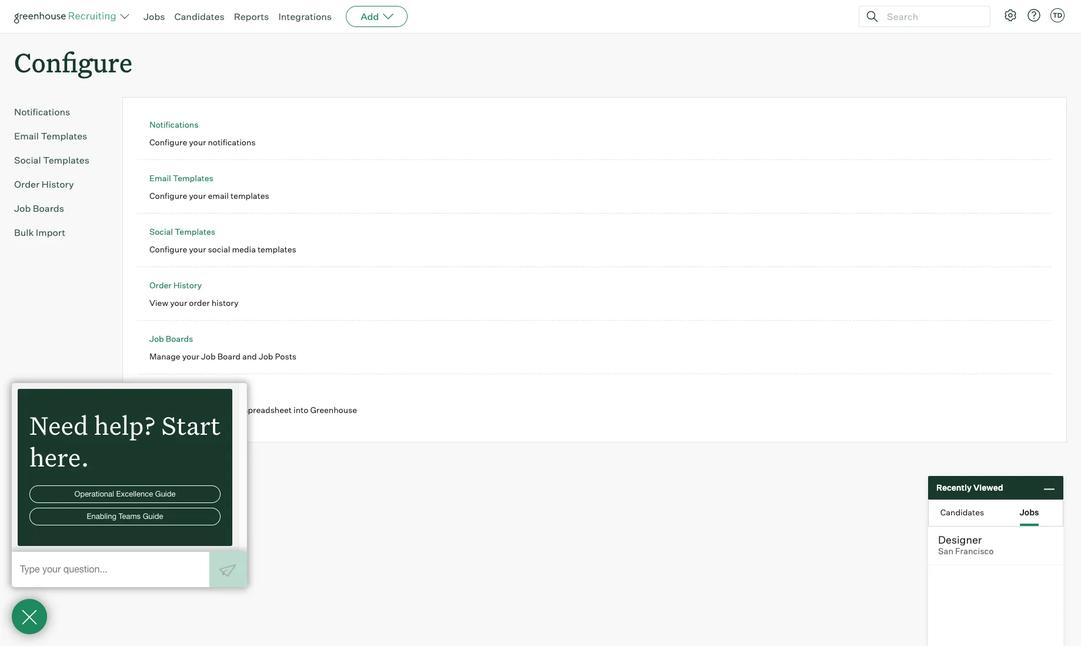 Task type: describe. For each thing, give the bounding box(es) containing it.
1 horizontal spatial social
[[149, 227, 173, 237]]

td button
[[1049, 6, 1067, 25]]

0 vertical spatial boards
[[33, 203, 64, 214]]

candidates link
[[174, 11, 225, 22]]

0 vertical spatial jobs
[[144, 11, 165, 22]]

tab list containing candidates
[[929, 500, 1063, 526]]

1 vertical spatial order history
[[149, 280, 202, 290]]

view your order history
[[149, 298, 239, 308]]

notifications
[[208, 137, 256, 147]]

san
[[939, 546, 954, 557]]

1 vertical spatial email
[[149, 173, 171, 183]]

into
[[294, 405, 309, 415]]

1 horizontal spatial email templates link
[[149, 173, 213, 183]]

2 vertical spatial import
[[149, 405, 175, 415]]

configure your social media templates
[[149, 244, 296, 254]]

designer san francisco
[[939, 533, 994, 557]]

1 horizontal spatial email templates
[[149, 173, 213, 183]]

0 vertical spatial templates
[[231, 190, 269, 200]]

view
[[149, 298, 168, 308]]

0 vertical spatial import
[[36, 227, 65, 238]]

import prospects from a spreadsheet into greenhouse
[[149, 405, 357, 415]]

media
[[232, 244, 256, 254]]

configure for social templates
[[149, 244, 187, 254]]

0 horizontal spatial order
[[14, 178, 39, 190]]

0 vertical spatial job boards link
[[14, 201, 104, 215]]

manage
[[149, 351, 180, 361]]

1 horizontal spatial job boards link
[[149, 334, 193, 344]]

bulk inside bulk import link
[[14, 227, 34, 238]]

jobs link
[[144, 11, 165, 22]]

order
[[189, 298, 210, 308]]

1 vertical spatial bulk import
[[149, 387, 194, 397]]

td button
[[1051, 8, 1065, 22]]

Search text field
[[884, 8, 980, 25]]

prospects
[[177, 405, 216, 415]]

0 vertical spatial history
[[42, 178, 74, 190]]

greenhouse
[[310, 405, 357, 415]]

recently viewed
[[937, 483, 1004, 493]]

your for email
[[189, 190, 206, 200]]

viewed
[[974, 483, 1004, 493]]

a
[[237, 405, 242, 415]]

candidates inside tab list
[[941, 507, 985, 517]]

1 horizontal spatial bulk
[[149, 387, 167, 397]]

1 vertical spatial templates
[[258, 244, 296, 254]]

greenhouse recruiting image
[[14, 9, 120, 24]]

1 horizontal spatial history
[[173, 280, 202, 290]]

1 vertical spatial social templates link
[[149, 227, 215, 237]]

0 horizontal spatial bulk import link
[[14, 225, 104, 240]]

1 vertical spatial notifications link
[[149, 120, 199, 130]]

reports
[[234, 11, 269, 22]]

and
[[242, 351, 257, 361]]

1 horizontal spatial order
[[149, 280, 172, 290]]

td
[[1053, 11, 1063, 19]]



Task type: vqa. For each thing, say whether or not it's contained in the screenshot.


Task type: locate. For each thing, give the bounding box(es) containing it.
1 vertical spatial history
[[173, 280, 202, 290]]

1 horizontal spatial jobs
[[1020, 507, 1040, 517]]

jobs
[[144, 11, 165, 22], [1020, 507, 1040, 517]]

1 vertical spatial order
[[149, 280, 172, 290]]

1 vertical spatial email templates
[[149, 173, 213, 183]]

0 horizontal spatial boards
[[33, 203, 64, 214]]

your left "social"
[[189, 244, 206, 254]]

email inside email templates link
[[14, 130, 39, 142]]

integrations
[[279, 11, 332, 22]]

boards
[[33, 203, 64, 214], [166, 334, 193, 344]]

your right manage
[[182, 351, 199, 361]]

email
[[208, 190, 229, 200]]

0 horizontal spatial email
[[14, 130, 39, 142]]

0 horizontal spatial candidates
[[174, 11, 225, 22]]

0 horizontal spatial bulk
[[14, 227, 34, 238]]

tab list
[[929, 500, 1063, 526]]

integrations link
[[279, 11, 332, 22]]

1 horizontal spatial job boards
[[149, 334, 193, 344]]

configure for notifications
[[149, 137, 187, 147]]

your left email on the top of page
[[189, 190, 206, 200]]

your for job
[[182, 351, 199, 361]]

0 horizontal spatial notifications link
[[14, 105, 104, 119]]

bulk
[[14, 227, 34, 238], [149, 387, 167, 397]]

0 horizontal spatial bulk import
[[14, 227, 65, 238]]

0 vertical spatial bulk
[[14, 227, 34, 238]]

job boards link
[[14, 201, 104, 215], [149, 334, 193, 344]]

0 horizontal spatial social templates
[[14, 154, 89, 166]]

templates
[[41, 130, 87, 142], [43, 154, 89, 166], [173, 173, 213, 183], [175, 227, 215, 237]]

0 vertical spatial email templates link
[[14, 129, 104, 143]]

configure image
[[1004, 8, 1018, 22]]

job
[[14, 203, 31, 214], [149, 334, 164, 344], [201, 351, 216, 361], [259, 351, 273, 361]]

templates right 'media'
[[258, 244, 296, 254]]

0 vertical spatial bulk import
[[14, 227, 65, 238]]

social
[[208, 244, 230, 254]]

1 vertical spatial import
[[168, 387, 194, 397]]

0 horizontal spatial order history
[[14, 178, 74, 190]]

0 horizontal spatial order history link
[[14, 177, 104, 191]]

0 vertical spatial bulk import link
[[14, 225, 104, 240]]

0 horizontal spatial notifications
[[14, 106, 70, 118]]

1 horizontal spatial email
[[149, 173, 171, 183]]

spreadsheet
[[244, 405, 292, 415]]

1 vertical spatial boards
[[166, 334, 193, 344]]

social templates
[[14, 154, 89, 166], [149, 227, 215, 237]]

order history link
[[14, 177, 104, 191], [149, 280, 202, 290]]

candidates down recently viewed
[[941, 507, 985, 517]]

configure for email templates
[[149, 190, 187, 200]]

add button
[[346, 6, 408, 27]]

0 horizontal spatial email templates
[[14, 130, 87, 142]]

0 vertical spatial social templates
[[14, 154, 89, 166]]

1 horizontal spatial social templates
[[149, 227, 215, 237]]

your for notifications
[[189, 137, 206, 147]]

0 vertical spatial order history link
[[14, 177, 104, 191]]

1 vertical spatial bulk
[[149, 387, 167, 397]]

1 vertical spatial bulk import link
[[149, 387, 194, 397]]

0 vertical spatial email
[[14, 130, 39, 142]]

order
[[14, 178, 39, 190], [149, 280, 172, 290]]

1 vertical spatial order history link
[[149, 280, 202, 290]]

0 horizontal spatial job boards
[[14, 203, 64, 214]]

1 horizontal spatial boards
[[166, 334, 193, 344]]

1 horizontal spatial bulk import
[[149, 387, 194, 397]]

0 vertical spatial social templates link
[[14, 153, 104, 167]]

email
[[14, 130, 39, 142], [149, 173, 171, 183]]

your
[[189, 137, 206, 147], [189, 190, 206, 200], [189, 244, 206, 254], [170, 298, 187, 308], [182, 351, 199, 361]]

configure
[[14, 45, 132, 79], [149, 137, 187, 147], [149, 190, 187, 200], [149, 244, 187, 254]]

0 horizontal spatial email templates link
[[14, 129, 104, 143]]

0 horizontal spatial social
[[14, 154, 41, 166]]

manage your job board and job posts
[[149, 351, 297, 361]]

social templates link
[[14, 153, 104, 167], [149, 227, 215, 237]]

your for order
[[170, 298, 187, 308]]

posts
[[275, 351, 297, 361]]

1 horizontal spatial social templates link
[[149, 227, 215, 237]]

reports link
[[234, 11, 269, 22]]

board
[[217, 351, 241, 361]]

history
[[42, 178, 74, 190], [173, 280, 202, 290]]

bulk import link
[[14, 225, 104, 240], [149, 387, 194, 397]]

0 vertical spatial job boards
[[14, 203, 64, 214]]

1 vertical spatial notifications
[[149, 120, 199, 130]]

1 horizontal spatial candidates
[[941, 507, 985, 517]]

history
[[212, 298, 239, 308]]

1 vertical spatial candidates
[[941, 507, 985, 517]]

email templates link
[[14, 129, 104, 143], [149, 173, 213, 183]]

0 horizontal spatial job boards link
[[14, 201, 104, 215]]

0 horizontal spatial history
[[42, 178, 74, 190]]

templates
[[231, 190, 269, 200], [258, 244, 296, 254]]

bulk import
[[14, 227, 65, 238], [149, 387, 194, 397]]

notifications link
[[14, 105, 104, 119], [149, 120, 199, 130]]

candidates
[[174, 11, 225, 22], [941, 507, 985, 517]]

0 vertical spatial notifications link
[[14, 105, 104, 119]]

1 vertical spatial jobs
[[1020, 507, 1040, 517]]

1 horizontal spatial notifications
[[149, 120, 199, 130]]

order history
[[14, 178, 74, 190], [149, 280, 202, 290]]

candidates right jobs link
[[174, 11, 225, 22]]

0 vertical spatial email templates
[[14, 130, 87, 142]]

1 horizontal spatial notifications link
[[149, 120, 199, 130]]

1 vertical spatial job boards
[[149, 334, 193, 344]]

notifications
[[14, 106, 70, 118], [149, 120, 199, 130]]

recently
[[937, 483, 972, 493]]

your for social
[[189, 244, 206, 254]]

import
[[36, 227, 65, 238], [168, 387, 194, 397], [149, 405, 175, 415]]

francisco
[[956, 546, 994, 557]]

templates right email on the top of page
[[231, 190, 269, 200]]

1 vertical spatial social
[[149, 227, 173, 237]]

from
[[218, 405, 236, 415]]

0 vertical spatial social
[[14, 154, 41, 166]]

0 vertical spatial order history
[[14, 178, 74, 190]]

1 horizontal spatial order history link
[[149, 280, 202, 290]]

1 horizontal spatial order history
[[149, 280, 202, 290]]

configure your notifications
[[149, 137, 256, 147]]

1 vertical spatial email templates link
[[149, 173, 213, 183]]

0 horizontal spatial social templates link
[[14, 153, 104, 167]]

0 vertical spatial order
[[14, 178, 39, 190]]

add
[[361, 11, 379, 22]]

1 horizontal spatial bulk import link
[[149, 387, 194, 397]]

0 vertical spatial notifications
[[14, 106, 70, 118]]

designer
[[939, 533, 982, 546]]

configure your email templates
[[149, 190, 269, 200]]

your left notifications
[[189, 137, 206, 147]]

your right view
[[170, 298, 187, 308]]

0 horizontal spatial jobs
[[144, 11, 165, 22]]

1 vertical spatial job boards link
[[149, 334, 193, 344]]

social
[[14, 154, 41, 166], [149, 227, 173, 237]]

email templates
[[14, 130, 87, 142], [149, 173, 213, 183]]

0 vertical spatial candidates
[[174, 11, 225, 22]]

job boards
[[14, 203, 64, 214], [149, 334, 193, 344]]

1 vertical spatial social templates
[[149, 227, 215, 237]]



